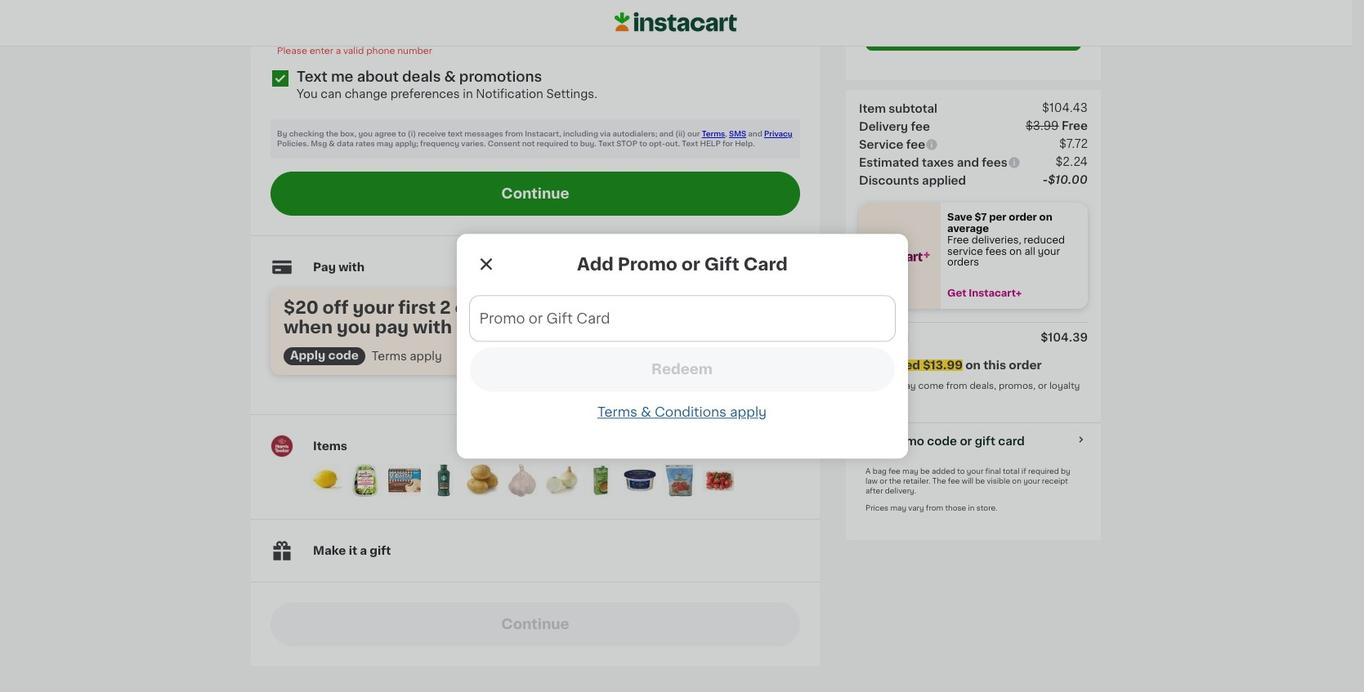 Task type: locate. For each thing, give the bounding box(es) containing it.
or up will on the right of page
[[960, 436, 972, 448]]

or inside a bag fee may be added to your final total if required by law or the retailer. the fee will be visible on your receipt after delivery.
[[880, 478, 888, 485]]

0 horizontal spatial add
[[577, 256, 614, 273]]

fee down subtotal
[[911, 121, 930, 133]]

,
[[726, 130, 728, 137]]

1 vertical spatial free
[[948, 235, 969, 245]]

code right apply
[[328, 350, 359, 361]]

those
[[946, 505, 967, 512]]

0 vertical spatial with
[[339, 262, 365, 273]]

0 horizontal spatial orders
[[455, 299, 514, 316]]

fresh strawberries image
[[702, 464, 735, 497]]

&
[[444, 70, 456, 83], [329, 140, 335, 147], [641, 405, 652, 418]]

& right deals
[[444, 70, 456, 83]]

& left conditions
[[641, 405, 652, 418]]

2 horizontal spatial terms
[[702, 130, 726, 137]]

orders
[[948, 258, 980, 268], [455, 299, 514, 316]]

apply inside redeem promo code dialog
[[730, 405, 767, 418]]

0 vertical spatial you
[[359, 130, 373, 137]]

a left "valid" at the left top of page
[[336, 47, 341, 56]]

service fee
[[859, 139, 926, 151]]

1 horizontal spatial the
[[889, 478, 902, 485]]

our
[[688, 130, 700, 137]]

and up out.
[[660, 130, 674, 137]]

loyalty
[[1050, 382, 1081, 391]]

prices
[[866, 505, 889, 512]]

0 vertical spatial you
[[297, 88, 318, 100]]

1 order from the top
[[1009, 213, 1037, 223]]

your
[[1038, 247, 1061, 256], [353, 299, 395, 316], [967, 468, 984, 475], [1024, 478, 1041, 485]]

a for valid
[[336, 47, 341, 56]]

vary
[[909, 505, 924, 512]]

1 horizontal spatial in
[[969, 505, 975, 512]]

rates
[[356, 140, 375, 147]]

0 horizontal spatial required
[[537, 140, 569, 147]]

off
[[323, 299, 349, 316]]

apply right conditions
[[730, 405, 767, 418]]

autodialers;
[[613, 130, 658, 137]]

0 vertical spatial add
[[577, 256, 614, 273]]

1 vertical spatial the
[[889, 478, 902, 485]]

required inside a bag fee may be added to your final total if required by law or the retailer. the fee will be visible on your receipt after delivery.
[[1029, 468, 1060, 475]]

add promo code or gift card
[[859, 436, 1025, 448]]

0 horizontal spatial a
[[336, 47, 341, 56]]

order right per
[[1009, 213, 1037, 223]]

0 vertical spatial &
[[444, 70, 456, 83]]

gift inside button
[[975, 436, 996, 448]]

from inside savings may come from deals, promos, or loyalty pricing.
[[947, 382, 968, 391]]

1 horizontal spatial a
[[360, 545, 367, 557]]

pay
[[313, 262, 336, 273]]

0 horizontal spatial free
[[948, 235, 969, 245]]

connect account
[[909, 28, 1039, 41]]

text up can
[[297, 70, 328, 83]]

you up the savings
[[859, 360, 882, 372]]

0 vertical spatial free
[[1062, 121, 1088, 132]]

fees up per
[[982, 157, 1008, 169]]

free up service
[[948, 235, 969, 245]]

may down saved at the bottom of page
[[897, 382, 916, 391]]

0 vertical spatial a
[[336, 47, 341, 56]]

law
[[866, 478, 878, 485]]

subtotal
[[859, 333, 909, 345]]

& inside redeem promo code dialog
[[641, 405, 652, 418]]

you inside $20 off your first 2 orders when you pay with klarna
[[337, 319, 371, 336]]

item
[[859, 103, 886, 115]]

required up receipt
[[1029, 468, 1060, 475]]

add left the promo at top
[[577, 256, 614, 273]]

you down the off
[[337, 319, 371, 336]]

& right msg
[[329, 140, 335, 147]]

harris teeter™ whole strawberries image
[[663, 464, 696, 497]]

terms up pacific foods® organic low sodium free range chicken broth icon
[[598, 405, 638, 418]]

terms link
[[702, 130, 726, 137]]

1 vertical spatial add
[[859, 436, 883, 448]]

continue button
[[271, 172, 801, 216]]

$3.99
[[1026, 121, 1059, 132]]

$20 off your first 2 orders when you pay with klarna
[[284, 299, 515, 336]]

gift right it
[[370, 545, 391, 557]]

0 vertical spatial in
[[463, 88, 473, 100]]

text
[[297, 70, 328, 83], [599, 140, 615, 147], [682, 140, 699, 147]]

$10.00
[[1048, 175, 1088, 186]]

may down agree
[[377, 140, 393, 147]]

and up help.
[[748, 130, 763, 137]]

on left this on the bottom right of the page
[[966, 360, 981, 372]]

1 vertical spatial &
[[329, 140, 335, 147]]

medium yellow onions image
[[545, 464, 578, 497]]

save
[[948, 213, 973, 223]]

and up "applied"
[[957, 157, 980, 169]]

1 vertical spatial in
[[969, 505, 975, 512]]

in down promotions at the top left
[[463, 88, 473, 100]]

starbucks® medium roast unsweetened black iced coffee image
[[428, 464, 460, 497]]

change
[[345, 88, 388, 100]]

0 vertical spatial apply
[[410, 351, 442, 362]]

1 horizontal spatial with
[[413, 319, 452, 336]]

account
[[976, 28, 1039, 41]]

$7.72
[[1060, 139, 1088, 150]]

in left store.
[[969, 505, 975, 512]]

0 horizontal spatial with
[[339, 262, 365, 273]]

the left the box,
[[326, 130, 339, 137]]

1 vertical spatial fees
[[986, 247, 1007, 256]]

you
[[359, 130, 373, 137], [337, 319, 371, 336]]

order
[[1009, 213, 1037, 223], [1009, 360, 1042, 372]]

2 vertical spatial &
[[641, 405, 652, 418]]

varies.
[[461, 140, 486, 147]]

your up pay
[[353, 299, 395, 316]]

0 vertical spatial terms
[[702, 130, 726, 137]]

orders inside save $7 per order on average free deliveries, reduced service fees on all your orders
[[948, 258, 980, 268]]

0 vertical spatial required
[[537, 140, 569, 147]]

opt-
[[649, 140, 666, 147]]

fee up estimated taxes and fees
[[907, 139, 926, 151]]

you up rates
[[359, 130, 373, 137]]

to down including
[[571, 140, 578, 147]]

or inside button
[[960, 436, 972, 448]]

0 horizontal spatial text
[[297, 70, 328, 83]]

with right pay
[[339, 262, 365, 273]]

1 horizontal spatial gift
[[975, 436, 996, 448]]

your inside $20 off your first 2 orders when you pay with klarna
[[353, 299, 395, 316]]

fees down deliveries, at the right
[[986, 247, 1007, 256]]

(ii)
[[676, 130, 686, 137]]

order up promos,
[[1009, 360, 1042, 372]]

your down reduced
[[1038, 247, 1061, 256]]

add inside button
[[859, 436, 883, 448]]

1 vertical spatial with
[[413, 319, 452, 336]]

1 horizontal spatial &
[[444, 70, 456, 83]]

code
[[328, 350, 359, 361], [928, 436, 957, 448]]

the
[[326, 130, 339, 137], [889, 478, 902, 485]]

terms down pay
[[372, 351, 407, 362]]

card
[[744, 256, 788, 273]]

0 vertical spatial the
[[326, 130, 339, 137]]

applied
[[922, 175, 967, 187]]

2 horizontal spatial &
[[641, 405, 652, 418]]

or left loyalty
[[1038, 382, 1048, 391]]

0 vertical spatial order
[[1009, 213, 1037, 223]]

or
[[682, 256, 701, 273], [1038, 382, 1048, 391], [960, 436, 972, 448], [880, 478, 888, 485]]

0 horizontal spatial apply
[[410, 351, 442, 362]]

1 horizontal spatial code
[[928, 436, 957, 448]]

1 vertical spatial code
[[928, 436, 957, 448]]

service
[[859, 139, 904, 151]]

promotions
[[459, 70, 542, 83]]

free up $7.72
[[1062, 121, 1088, 132]]

terms for terms apply
[[372, 351, 407, 362]]

apply
[[410, 351, 442, 362], [730, 405, 767, 418]]

continue
[[502, 187, 570, 200]]

add up a at bottom
[[859, 436, 883, 448]]

via
[[600, 130, 611, 137]]

a right it
[[360, 545, 367, 557]]

total
[[1003, 468, 1020, 475]]

add promo code or gift card button
[[859, 434, 1025, 450]]

from right vary
[[926, 505, 944, 512]]

1 horizontal spatial you
[[859, 360, 882, 372]]

0 vertical spatial orders
[[948, 258, 980, 268]]

from up consent
[[505, 130, 523, 137]]

1 horizontal spatial terms
[[598, 405, 638, 418]]

store.
[[977, 505, 998, 512]]

orders down service
[[948, 258, 980, 268]]

1 horizontal spatial required
[[1029, 468, 1060, 475]]

agree
[[375, 130, 396, 137]]

and
[[660, 130, 674, 137], [748, 130, 763, 137], [957, 157, 980, 169]]

add
[[577, 256, 614, 273], [859, 436, 883, 448]]

1 horizontal spatial free
[[1062, 121, 1088, 132]]

add inside redeem promo code dialog
[[577, 256, 614, 273]]

in
[[463, 88, 473, 100], [969, 505, 975, 512]]

0 vertical spatial gift
[[975, 436, 996, 448]]

phone
[[366, 47, 395, 56]]

0 vertical spatial from
[[505, 130, 523, 137]]

from
[[505, 130, 523, 137], [947, 382, 968, 391], [926, 505, 944, 512]]

terms inside redeem promo code dialog
[[598, 405, 638, 418]]

1 vertical spatial required
[[1029, 468, 1060, 475]]

about
[[357, 70, 399, 83]]

0 vertical spatial be
[[921, 468, 930, 475]]

apply down $20 off your first 2 orders when you pay with klarna
[[410, 351, 442, 362]]

your inside save $7 per order on average free deliveries, reduced service fees on all your orders
[[1038, 247, 1061, 256]]

text down via
[[599, 140, 615, 147]]

0 vertical spatial code
[[328, 350, 359, 361]]

get
[[948, 289, 967, 298]]

1 vertical spatial order
[[1009, 360, 1042, 372]]

deals
[[402, 70, 441, 83]]

box,
[[340, 130, 357, 137]]

1 horizontal spatial from
[[926, 505, 944, 512]]

1 horizontal spatial add
[[859, 436, 883, 448]]

0 horizontal spatial &
[[329, 140, 335, 147]]

connect account button
[[866, 18, 1082, 51]]

1 vertical spatial gift
[[370, 545, 391, 557]]

0 horizontal spatial the
[[326, 130, 339, 137]]

savings may come from deals, promos, or loyalty pricing.
[[859, 382, 1083, 408]]

make it a gift
[[313, 545, 391, 557]]

1 vertical spatial from
[[947, 382, 968, 391]]

1 vertical spatial apply
[[730, 405, 767, 418]]

Promo or Gift Card text field
[[470, 296, 895, 341]]

savings
[[859, 382, 894, 391]]

0 horizontal spatial from
[[505, 130, 523, 137]]

2 vertical spatial from
[[926, 505, 944, 512]]

be up retailer.
[[921, 468, 930, 475]]

on down total
[[1013, 478, 1022, 485]]

with down the 2 in the left top of the page
[[413, 319, 452, 336]]

you left can
[[297, 88, 318, 100]]

1 horizontal spatial apply
[[730, 405, 767, 418]]

the inside a bag fee may be added to your final total if required by law or the retailer. the fee will be visible on your receipt after delivery.
[[889, 478, 902, 485]]

terms & conditions apply
[[598, 405, 767, 418]]

bag
[[873, 468, 887, 475]]

promo
[[618, 256, 678, 273]]

1 vertical spatial you
[[337, 319, 371, 336]]

enter
[[310, 47, 333, 56]]

may down delivery.
[[891, 505, 907, 512]]

2 horizontal spatial from
[[947, 382, 968, 391]]

0 horizontal spatial you
[[297, 88, 318, 100]]

2 vertical spatial terms
[[598, 405, 638, 418]]

text down our
[[682, 140, 699, 147]]

1 vertical spatial you
[[859, 360, 882, 372]]

when
[[284, 319, 333, 336]]

subtotal
[[889, 103, 938, 115]]

in inside text me about deals & promotions you can change preferences in notification settings.
[[463, 88, 473, 100]]

1 horizontal spatial orders
[[948, 258, 980, 268]]

or left gift
[[682, 256, 701, 273]]

required down 'instacart,'
[[537, 140, 569, 147]]

may up retailer.
[[903, 468, 919, 475]]

1 vertical spatial a
[[360, 545, 367, 557]]

redeem promo code dialog
[[457, 234, 908, 459]]

gift left card
[[975, 436, 996, 448]]

code up added
[[928, 436, 957, 448]]

may inside by checking the box, you agree to (i) receive text messages from instacart, including via autodialers; and (ii) our terms , sms and privacy policies. msg & data rates may apply; frequency varies. consent not required to buy. text stop to opt-out. text help for help.
[[377, 140, 393, 147]]

from down you saved $13.99 on this order
[[947, 382, 968, 391]]

to up will on the right of page
[[958, 468, 965, 475]]

0 horizontal spatial terms
[[372, 351, 407, 362]]

be right will on the right of page
[[976, 478, 985, 485]]

fees
[[982, 157, 1008, 169], [986, 247, 1007, 256]]

gift
[[705, 256, 740, 273]]

0 horizontal spatial code
[[328, 350, 359, 361]]

frequency
[[420, 140, 460, 147]]

delivery.
[[885, 488, 917, 495]]

0 horizontal spatial be
[[921, 468, 930, 475]]

1 vertical spatial be
[[976, 478, 985, 485]]

conditions
[[655, 405, 727, 418]]

receipt
[[1042, 478, 1069, 485]]

1 vertical spatial orders
[[455, 299, 514, 316]]

terms up help
[[702, 130, 726, 137]]

with inside $20 off your first 2 orders when you pay with klarna
[[413, 319, 452, 336]]

get instacart+
[[948, 289, 1022, 298]]

smucker's® uncrustables® chocolate hazelnut spread sandwich image
[[388, 464, 421, 497]]

or down bag
[[880, 478, 888, 485]]

order inside save $7 per order on average free deliveries, reduced service fees on all your orders
[[1009, 213, 1037, 223]]

1 horizontal spatial text
[[599, 140, 615, 147]]

free inside save $7 per order on average free deliveries, reduced service fees on all your orders
[[948, 235, 969, 245]]

on up reduced
[[1040, 213, 1053, 223]]

1 vertical spatial terms
[[372, 351, 407, 362]]

orders up klarna
[[455, 299, 514, 316]]

from inside by checking the box, you agree to (i) receive text messages from instacart, including via autodialers; and (ii) our terms , sms and privacy policies. msg & data rates may apply; frequency varies. consent not required to buy. text stop to opt-out. text help for help.
[[505, 130, 523, 137]]

the up delivery.
[[889, 478, 902, 485]]

-
[[1043, 175, 1049, 186]]

0 horizontal spatial in
[[463, 88, 473, 100]]

$2.24
[[1056, 157, 1088, 168]]



Task type: vqa. For each thing, say whether or not it's contained in the screenshot.
the leftmost required
yes



Task type: describe. For each thing, give the bounding box(es) containing it.
number
[[398, 47, 432, 56]]

by
[[1061, 468, 1071, 475]]

$3.99 free
[[1026, 121, 1088, 132]]

checking
[[289, 130, 324, 137]]

including
[[563, 130, 598, 137]]

service
[[948, 247, 984, 256]]

you inside text me about deals & promotions you can change preferences in notification settings.
[[297, 88, 318, 100]]

terms for terms & conditions apply
[[598, 405, 638, 418]]

settings.
[[547, 88, 598, 100]]

added
[[932, 468, 956, 475]]

0 horizontal spatial gift
[[370, 545, 391, 557]]

a for gift
[[360, 545, 367, 557]]

text
[[448, 130, 463, 137]]

deals,
[[970, 382, 997, 391]]

text inside text me about deals & promotions you can change preferences in notification settings.
[[297, 70, 328, 83]]

out.
[[666, 140, 680, 147]]

terms & conditions apply link
[[598, 405, 767, 418]]

sms link
[[729, 130, 747, 137]]

can
[[321, 88, 342, 100]]

pay with
[[313, 262, 365, 273]]

you saved $13.99 on this order
[[859, 360, 1042, 372]]

apply
[[290, 350, 326, 361]]

average
[[948, 224, 989, 234]]

& inside by checking the box, you agree to (i) receive text messages from instacart, including via autodialers; and (ii) our terms , sms and privacy policies. msg & data rates may apply; frequency varies. consent not required to buy. text stop to opt-out. text help for help.
[[329, 140, 335, 147]]

your up will on the right of page
[[967, 468, 984, 475]]

first
[[399, 299, 436, 316]]

discounts
[[859, 175, 920, 187]]

consent
[[488, 140, 520, 147]]

$7
[[975, 213, 987, 223]]

-$10.00
[[1043, 175, 1088, 186]]

or inside savings may come from deals, promos, or loyalty pricing.
[[1038, 382, 1048, 391]]

1 horizontal spatial and
[[748, 130, 763, 137]]

Phone number telephone field
[[317, 0, 504, 45]]

delivery
[[859, 121, 909, 133]]

valid
[[343, 47, 364, 56]]

to left (i) on the left top of page
[[398, 130, 406, 137]]

fee right bag
[[889, 468, 901, 475]]

required inside by checking the box, you agree to (i) receive text messages from instacart, including via autodialers; and (ii) our terms , sms and privacy policies. msg & data rates may apply; frequency varies. consent not required to buy. text stop to opt-out. text help for help.
[[537, 140, 569, 147]]

on inside a bag fee may be added to your final total if required by law or the retailer. the fee will be visible on your receipt after delivery.
[[1013, 478, 1022, 485]]

by
[[277, 130, 287, 137]]

final
[[986, 468, 1001, 475]]

per
[[990, 213, 1007, 223]]

may inside a bag fee may be added to your final total if required by law or the retailer. the fee will be visible on your receipt after delivery.
[[903, 468, 919, 475]]

discounts applied
[[859, 175, 967, 187]]

orders inside $20 off your first 2 orders when you pay with klarna
[[455, 299, 514, 316]]

yukon gold potatoes image
[[467, 464, 500, 497]]

garlic image
[[506, 464, 539, 497]]

lemons image
[[310, 464, 343, 497]]

code inside button
[[928, 436, 957, 448]]

0 vertical spatial fees
[[982, 157, 1008, 169]]

terms inside by checking the box, you agree to (i) receive text messages from instacart, including via autodialers; and (ii) our terms , sms and privacy policies. msg & data rates may apply; frequency varies. consent not required to buy. text stop to opt-out. text help for help.
[[702, 130, 726, 137]]

to inside a bag fee may be added to your final total if required by law or the retailer. the fee will be visible on your receipt after delivery.
[[958, 468, 965, 475]]

please enter a valid phone number
[[277, 47, 432, 56]]

messages
[[465, 130, 503, 137]]

connect
[[909, 28, 973, 41]]

buy.
[[580, 140, 597, 147]]

you inside by checking the box, you agree to (i) receive text messages from instacart, including via autodialers; and (ii) our terms , sms and privacy policies. msg & data rates may apply; frequency varies. consent not required to buy. text stop to opt-out. text help for help.
[[359, 130, 373, 137]]

2 horizontal spatial text
[[682, 140, 699, 147]]

all
[[1025, 247, 1036, 256]]

retailer.
[[904, 478, 931, 485]]

add for add promo or gift card
[[577, 256, 614, 273]]

save $7 per order on average free deliveries, reduced service fees on all your orders
[[948, 213, 1068, 268]]

text me about deals & promotions you can change preferences in notification settings.
[[297, 70, 598, 100]]

$20
[[284, 299, 319, 316]]

instacart,
[[525, 130, 562, 137]]

preferences
[[391, 88, 460, 100]]

item subtotal
[[859, 103, 938, 115]]

delivery fee
[[859, 121, 930, 133]]

2
[[440, 299, 451, 316]]

2 horizontal spatial and
[[957, 157, 980, 169]]

on left all on the right top
[[1010, 247, 1022, 256]]

klarna
[[456, 319, 515, 336]]

get instacart+ button
[[941, 289, 1088, 300]]

from for savings may come from deals, promos, or loyalty pricing.
[[947, 382, 968, 391]]

msg
[[311, 140, 327, 147]]

add for add promo code or gift card
[[859, 436, 883, 448]]

promo
[[886, 436, 925, 448]]

treasure cave® crumbled blue cheese image
[[624, 464, 657, 497]]

sms
[[729, 130, 747, 137]]

fees inside save $7 per order on average free deliveries, reduced service fees on all your orders
[[986, 247, 1007, 256]]

prices may vary from those in store.
[[866, 505, 998, 512]]

this
[[984, 360, 1007, 372]]

pay
[[375, 319, 409, 336]]

privacy
[[765, 130, 793, 137]]

instacart+
[[969, 289, 1022, 298]]

me
[[331, 70, 354, 83]]

estimated
[[859, 157, 920, 169]]

fee left will on the right of page
[[948, 478, 960, 485]]

reduced
[[1024, 235, 1065, 245]]

after
[[866, 488, 884, 495]]

the inside by checking the box, you agree to (i) receive text messages from instacart, including via autodialers; and (ii) our terms , sms and privacy policies. msg & data rates may apply; frequency varies. consent not required to buy. text stop to opt-out. text help for help.
[[326, 130, 339, 137]]

0 horizontal spatial and
[[660, 130, 674, 137]]

receive
[[418, 130, 446, 137]]

help
[[700, 140, 721, 147]]

saved
[[885, 360, 921, 372]]

pricing.
[[859, 399, 893, 408]]

pacific foods® organic low sodium free range chicken broth image
[[585, 464, 617, 497]]

may inside savings may come from deals, promos, or loyalty pricing.
[[897, 382, 916, 391]]

estimated taxes and fees
[[859, 157, 1008, 169]]

from for prices may vary from those in store.
[[926, 505, 944, 512]]

your down if
[[1024, 478, 1041, 485]]

organicgirl baby greens + crunch! image
[[349, 464, 382, 497]]

1 horizontal spatial be
[[976, 478, 985, 485]]

$104.39
[[1041, 332, 1088, 344]]

deliveries,
[[972, 235, 1022, 245]]

or inside redeem promo code dialog
[[682, 256, 701, 273]]

& inside text me about deals & promotions you can change preferences in notification settings.
[[444, 70, 456, 83]]

help.
[[735, 140, 755, 147]]

2 order from the top
[[1009, 360, 1042, 372]]

$104.43
[[1043, 103, 1088, 114]]

home image
[[615, 10, 738, 34]]

add promo or gift card
[[577, 256, 788, 273]]

apply;
[[395, 140, 419, 147]]

to down autodialers;
[[640, 140, 648, 147]]

privacy link
[[765, 130, 793, 137]]

please
[[277, 47, 307, 56]]

by checking the box, you agree to (i) receive text messages from instacart, including via autodialers; and (ii) our terms , sms and privacy policies. msg & data rates may apply; frequency varies. consent not required to buy. text stop to opt-out. text help for help.
[[277, 130, 793, 147]]



